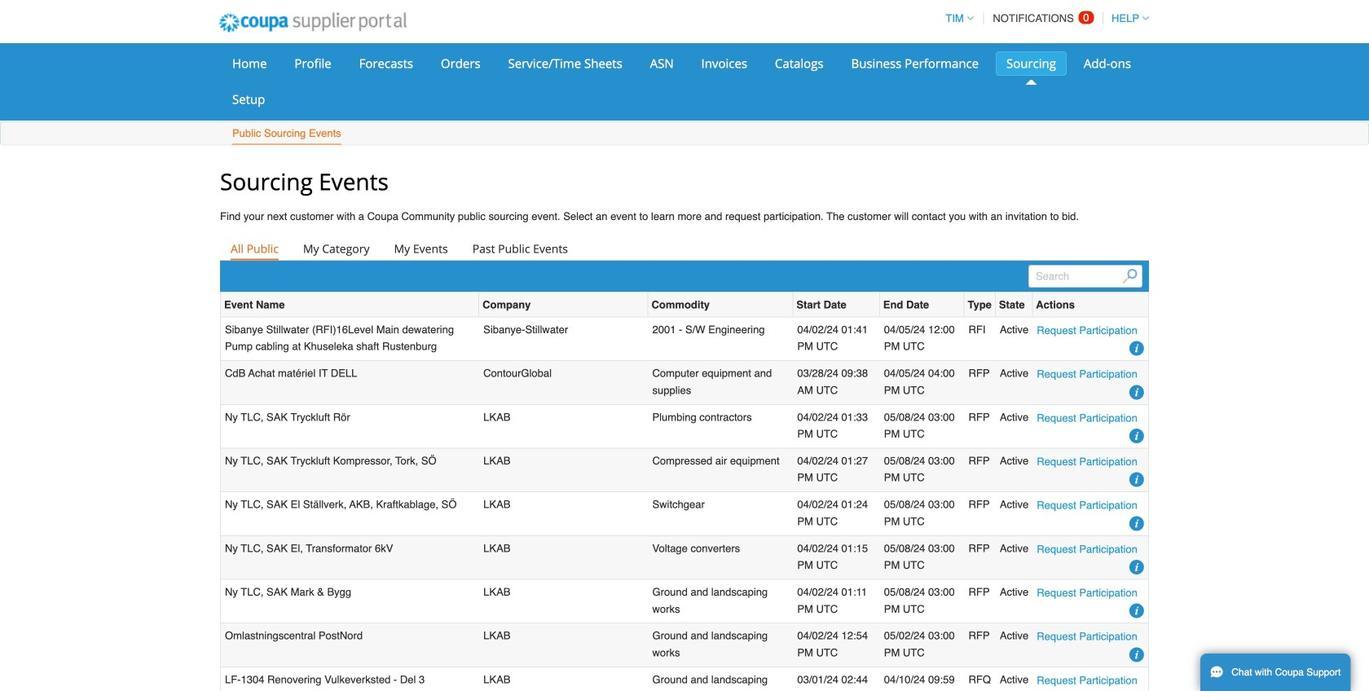 Task type: describe. For each thing, give the bounding box(es) containing it.
coupa supplier portal image
[[208, 2, 418, 43]]

Search text field
[[1029, 265, 1143, 288]]



Task type: locate. For each thing, give the bounding box(es) containing it.
tab list
[[220, 237, 1150, 260]]

search image
[[1123, 269, 1138, 284]]

navigation
[[939, 2, 1150, 34]]



Task type: vqa. For each thing, say whether or not it's contained in the screenshot.
Search text box
yes



